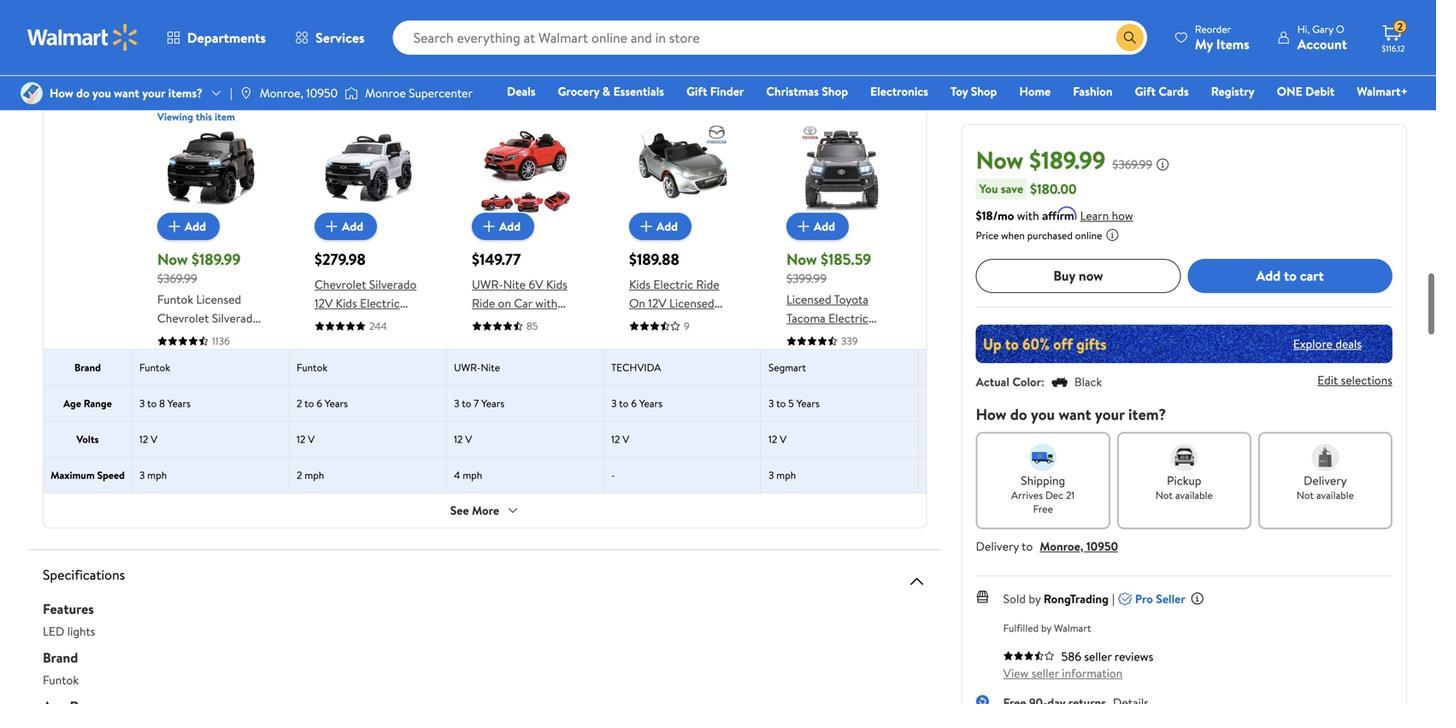 Task type: locate. For each thing, give the bounding box(es) containing it.
1 row from the top
[[44, 109, 1234, 440]]

12 v down tobbi
[[926, 432, 944, 447]]

see
[[608, 12, 626, 28]]

2 horizontal spatial player,
[[814, 423, 848, 440]]

safety
[[315, 389, 348, 406]]

6 12 from the left
[[926, 432, 935, 447]]

row containing volts
[[44, 421, 1234, 457]]

on left 244
[[341, 314, 354, 331]]

add to cart image up $279.98
[[322, 216, 342, 237]]

1 horizontal spatial delivery
[[1304, 472, 1348, 489]]

volts
[[76, 432, 99, 447]]

maximum speed row header
[[44, 458, 133, 493]]

3 12 v from the left
[[454, 432, 472, 447]]

gift inside gift cards link
[[1136, 83, 1156, 100]]

2 6 from the left
[[631, 396, 637, 411]]

uwr-
[[472, 276, 503, 293], [454, 361, 481, 375]]

0 horizontal spatial monroe,
[[260, 85, 304, 101]]

1 available from the left
[[1176, 488, 1214, 503]]

by for fulfilled
[[1042, 621, 1052, 636]]

buy now
[[1054, 266, 1104, 285]]

items?
[[168, 85, 203, 101]]

0 vertical spatial uwr-
[[472, 276, 503, 293]]

your
[[142, 85, 165, 101], [1096, 404, 1125, 425]]

add for chevrolet
[[342, 218, 364, 235]]

1 vertical spatial led
[[833, 404, 854, 421]]

2 row from the top
[[44, 349, 1234, 385]]

3 12 from the left
[[454, 432, 463, 447]]

1 horizontal spatial chevrolet
[[315, 276, 367, 293]]

12v down $279.98
[[315, 295, 333, 312]]

0 horizontal spatial how
[[50, 85, 73, 101]]

2 horizontal spatial licensed
[[787, 291, 832, 308]]

row containing now $189.99
[[44, 109, 1234, 440]]

licensed
[[196, 291, 241, 308], [787, 291, 832, 308], [670, 295, 715, 312]]

gift for gift finder
[[687, 83, 708, 100]]

2 years from the left
[[325, 396, 348, 411]]

0 vertical spatial want
[[114, 85, 139, 101]]

2 funtok cell from the left
[[290, 350, 447, 385]]

12 v down '3 to 5 years'
[[769, 432, 787, 447]]

delivery for to
[[977, 538, 1020, 555]]

funtok licensed chevrolet silverado 12v kids electric powered ride on toy car with remote control & music player, black image
[[167, 124, 256, 213]]

silverado up 1136 on the top of the page
[[212, 310, 259, 327]]

12
[[139, 432, 148, 447], [297, 432, 306, 447], [454, 432, 463, 447], [612, 432, 620, 447], [769, 432, 778, 447], [926, 432, 935, 447]]

$149.77 uwr-nite 6v kids ride on car with remote control, electric motorized battery powered ride on vehicles for boys and girls toys gift w/ mp3.
[[472, 249, 575, 425]]

$189.99
[[1030, 143, 1106, 177], [192, 249, 241, 270]]

add for $189.99
[[185, 218, 206, 235]]

6 years from the left
[[954, 396, 978, 411]]

remote inside now $189.99 $369.99 funtok licensed chevrolet silverado 12v kids electric powered ride on toy car with remote control & music player, black
[[204, 367, 245, 383]]

586 seller reviews
[[1062, 649, 1154, 665]]

remote inside now $185.59 $399.99 licensed toyota tacoma electric ride on vehicle for kids, 12v powered ride on car toys with remote control, led lights, mp3 player, gray
[[812, 385, 853, 402]]

kids down $279.98
[[336, 295, 357, 312]]

1 add to cart image from the left
[[322, 216, 342, 237]]

your for item?
[[1096, 404, 1125, 425]]

1 mph from the left
[[147, 468, 167, 483]]

1 vertical spatial w/
[[496, 408, 510, 425]]

4 12 from the left
[[612, 432, 620, 447]]

0 horizontal spatial your
[[142, 85, 165, 101]]

funtok inside now $189.99 $369.99 funtok licensed chevrolet silverado 12v kids electric powered ride on toy car with remote control & music player, black
[[157, 291, 193, 308]]

you left 'see'
[[586, 12, 605, 28]]

v down '3 to 5 years'
[[780, 432, 787, 447]]

12v left 1136 on the top of the page
[[157, 329, 176, 346]]

add for kids
[[657, 218, 678, 235]]

4 mph cell
[[447, 458, 605, 493]]

4 v from the left
[[623, 432, 630, 447]]

0 horizontal spatial mp3
[[712, 370, 736, 387]]

shop
[[822, 83, 849, 100], [971, 83, 998, 100]]

3 v from the left
[[465, 432, 472, 447]]

3 to 7 years cell
[[447, 386, 605, 421]]

nite inside cell
[[481, 361, 500, 375]]

funtok cell up "belt"
[[290, 350, 447, 385]]

search icon image
[[1124, 31, 1137, 44]]

5 12 v from the left
[[769, 432, 787, 447]]

0 vertical spatial black
[[1075, 374, 1103, 390]]

12 v up 2 mph
[[297, 432, 315, 447]]

more
[[472, 502, 500, 519]]

12 v
[[139, 432, 158, 447], [297, 432, 315, 447], [454, 432, 472, 447], [612, 432, 630, 447], [769, 432, 787, 447], [926, 432, 944, 447]]

0 horizontal spatial nite
[[481, 361, 500, 375]]

& inside now $189.99 $369.99 funtok licensed chevrolet silverado 12v kids electric powered ride on toy car with remote control & music player, black
[[200, 385, 208, 402]]

1 vertical spatial for
[[560, 370, 575, 387]]

3 for 2nd 3 mph cell from right
[[769, 468, 774, 483]]

12 for 5th 12 v cell from right
[[297, 432, 306, 447]]

add to cart image
[[164, 216, 185, 237], [479, 216, 500, 237], [636, 216, 657, 237]]

2 12 v from the left
[[297, 432, 315, 447]]

mp3 down rf
[[712, 370, 736, 387]]

player, inside now $189.99 $369.99 funtok licensed chevrolet silverado 12v kids electric powered ride on toy car with remote control & music player, black
[[157, 404, 192, 421]]

12 v for 3rd 12 v cell from left
[[454, 432, 472, 447]]

6 down parent
[[631, 396, 637, 411]]

brand up age range on the bottom of page
[[74, 361, 101, 375]]

add button for $185.59
[[787, 213, 849, 240]]

3 mph for 3rd 3 mph cell from the right
[[139, 468, 167, 483]]

4 12 v from the left
[[612, 432, 630, 447]]

monroe, down "free"
[[1040, 538, 1084, 555]]

music right control
[[211, 385, 241, 402]]

toy down 9
[[687, 352, 704, 368]]

v for fifth 12 v cell
[[780, 432, 787, 447]]

add button inside $279.98 group
[[315, 213, 377, 240]]

kids electric ride on 12v licensed mazda mx-5 rf battery powered sports car toy w/ parent control, mp3 ,bluetooth,led light, grey image
[[639, 124, 728, 213]]

0 vertical spatial chevrolet
[[315, 276, 367, 293]]

add button inside the $189.88 group
[[630, 213, 692, 240]]

black inside now $189.99 $369.99 funtok licensed chevrolet silverado 12v kids electric powered ride on toy car with remote control & music player, black
[[195, 404, 222, 421]]

3 add button from the left
[[472, 213, 535, 240]]

3 inside 'cell'
[[612, 396, 617, 411]]

delivery inside delivery not available
[[1304, 472, 1348, 489]]

fashion
[[1074, 83, 1113, 100]]

not down "intent image for pickup"
[[1156, 488, 1174, 503]]

6 12 v from the left
[[926, 432, 944, 447]]

not
[[724, 12, 741, 28]]

0 vertical spatial nite
[[503, 276, 526, 293]]

grocery & essentials
[[558, 83, 665, 100]]

2 vertical spatial led
[[43, 624, 64, 640]]

1 horizontal spatial lights,
[[857, 404, 891, 421]]

silverado inside $279.98 chevrolet silverado 12v kids electric ride on toy car with remote control, storage truck, led lights, music player, safety belt
[[369, 276, 417, 293]]

1 horizontal spatial $189.99
[[1030, 143, 1106, 177]]

your for items?
[[142, 85, 165, 101]]

1 add to cart image from the left
[[164, 216, 185, 237]]

1 add button from the left
[[157, 213, 220, 240]]

0 vertical spatial by
[[1029, 591, 1041, 607]]

1 horizontal spatial &
[[603, 83, 611, 100]]

1 horizontal spatial 6
[[631, 396, 637, 411]]

1 not from the left
[[1156, 488, 1174, 503]]

0 horizontal spatial 3 to 8 years cell
[[133, 386, 290, 421]]

0 horizontal spatial $189.99
[[192, 249, 241, 270]]

battery inside $149.77 uwr-nite 6v kids ride on car with remote control, electric motorized battery powered ride on vehicles for boys and girls toys gift w/ mp3.
[[472, 352, 511, 368]]

led up gray
[[833, 404, 854, 421]]

available inside delivery not available
[[1317, 488, 1355, 503]]

5 12 v cell from the left
[[762, 422, 919, 457]]

4 mph
[[454, 468, 483, 483]]

powered down mx-
[[671, 333, 717, 349]]

mp3 inside $189.88 kids electric ride on 12v licensed mazda mx-5 rf battery powered sports car toy w/ parent control, mp3 ,bluetooth,led light, grey
[[712, 370, 736, 387]]

2 horizontal spatial led
[[833, 404, 854, 421]]

years inside cell
[[797, 396, 820, 411]]

v down the light,
[[623, 432, 630, 447]]

to inside "button"
[[1285, 266, 1297, 285]]

0 horizontal spatial shop
[[822, 83, 849, 100]]

5 row from the top
[[44, 457, 1234, 493]]

licensed inside $189.88 kids electric ride on 12v licensed mazda mx-5 rf battery powered sports car toy w/ parent control, mp3 ,bluetooth,led light, grey
[[670, 295, 715, 312]]

$116.12
[[1383, 43, 1406, 54]]

your down similar on the left of page
[[142, 85, 165, 101]]

add inside $279.98 group
[[342, 218, 364, 235]]

12 up -
[[612, 432, 620, 447]]

1 vertical spatial monroe,
[[1040, 538, 1084, 555]]

5 mph from the left
[[934, 468, 954, 483]]

1 vertical spatial toys
[[548, 389, 570, 406]]

12 v for fourth 12 v cell from left
[[612, 432, 630, 447]]

registry link
[[1204, 82, 1263, 101]]

now $189.99 group
[[157, 124, 265, 421]]

add button inside now $185.59 group
[[787, 213, 849, 240]]

12 v cell down the actual
[[919, 422, 1077, 457]]

player,
[[385, 370, 419, 387], [157, 404, 192, 421], [814, 423, 848, 440]]

chevrolet up control
[[157, 310, 209, 327]]

0 horizontal spatial w/
[[496, 408, 510, 425]]

1 horizontal spatial licensed
[[670, 295, 715, 312]]

Search search field
[[393, 21, 1148, 55]]

1 3 mph from the left
[[139, 468, 167, 483]]

battery down mazda
[[630, 333, 668, 349]]

add to cart image up '$189.88'
[[636, 216, 657, 237]]

add to cart image inside now $185.59 group
[[794, 216, 814, 237]]

have
[[697, 12, 721, 28]]

add button inside $149.77 group
[[472, 213, 535, 240]]

12 for 3rd 12 v cell from left
[[454, 432, 463, 447]]

0 horizontal spatial chevrolet
[[157, 310, 209, 327]]

licensed up "tacoma"
[[787, 291, 832, 308]]

2 not from the left
[[1297, 488, 1315, 503]]

sold by rongtrading
[[1004, 591, 1109, 607]]

toys inside $149.77 uwr-nite 6v kids ride on car with remote control, electric motorized battery powered ride on vehicles for boys and girls toys gift w/ mp3.
[[548, 389, 570, 406]]

1 vertical spatial how
[[977, 404, 1007, 425]]

pro seller
[[1136, 591, 1186, 607]]

remote left 85
[[472, 314, 513, 331]]

5 12 from the left
[[769, 432, 778, 447]]

1 horizontal spatial add to cart image
[[794, 216, 814, 237]]

remote inside $279.98 chevrolet silverado 12v kids electric ride on toy car with remote control, storage truck, led lights, music player, safety belt
[[315, 333, 356, 349]]

years for 2nd 3 to 8 years cell from the left
[[954, 396, 978, 411]]

maximum speed
[[51, 468, 125, 483]]

how for how do you want your item?
[[977, 404, 1007, 425]]

1 3 to 8 years cell from the left
[[133, 386, 290, 421]]

manufacturers,
[[329, 12, 407, 28]]

explore deals
[[1294, 336, 1363, 352]]

seller for view
[[1032, 665, 1060, 682]]

car down the 6v
[[514, 295, 533, 312]]

1 horizontal spatial want
[[1059, 404, 1092, 425]]

1 vertical spatial black
[[195, 404, 222, 421]]

1 vertical spatial by
[[1042, 621, 1052, 636]]

6 v from the left
[[938, 432, 944, 447]]

v for 5th 12 v cell from right
[[308, 432, 315, 447]]

gift left finder
[[687, 83, 708, 100]]

electric inside $189.88 kids electric ride on 12v licensed mazda mx-5 rf battery powered sports car toy w/ parent control, mp3 ,bluetooth,led light, grey
[[654, 276, 694, 293]]

2 add to cart image from the left
[[479, 216, 500, 237]]

mp3
[[712, 370, 736, 387], [787, 423, 811, 440]]

monroe, 10950
[[260, 85, 338, 101]]

for inside now $185.59 $399.99 licensed toyota tacoma electric ride on vehicle for kids, 12v powered ride on car toys with remote control, led lights, mp3 player, gray
[[870, 329, 885, 346]]

parent
[[630, 370, 664, 387]]

to left safety
[[305, 396, 314, 411]]

1 horizontal spatial nite
[[503, 276, 526, 293]]

10950 up 'rongtrading'
[[1087, 538, 1119, 555]]

1 horizontal spatial and
[[500, 389, 518, 406]]

affirm image
[[1043, 206, 1077, 220]]

0 horizontal spatial add to cart image
[[322, 216, 342, 237]]

deals
[[507, 83, 536, 100]]

3 mph for 2nd 3 mph cell from right
[[769, 468, 797, 483]]

led right 'truck,'
[[391, 352, 413, 368]]

3 add to cart image from the left
[[636, 216, 657, 237]]

0 vertical spatial silverado
[[369, 276, 417, 293]]

techvida cell
[[605, 350, 762, 385]]

on right segmart
[[813, 367, 826, 383]]

12 right volts row header
[[139, 432, 148, 447]]

4 row from the top
[[44, 421, 1234, 457]]

1 12 from the left
[[139, 432, 148, 447]]

12 v down control
[[139, 432, 158, 447]]

2 3 mph from the left
[[769, 468, 797, 483]]

gift
[[687, 83, 708, 100], [1136, 83, 1156, 100], [472, 408, 493, 425]]

car up control
[[157, 367, 176, 383]]

0 horizontal spatial battery
[[472, 352, 511, 368]]

years inside 'cell'
[[640, 396, 663, 411]]

years down the actual
[[954, 396, 978, 411]]

black
[[1075, 374, 1103, 390], [195, 404, 222, 421]]

intent image for shipping image
[[1030, 444, 1057, 472]]

3 to 5 years
[[769, 396, 820, 411]]

3 to 8 years cell down 1136 on the top of the page
[[133, 386, 290, 421]]

gift inside 'link'
[[687, 83, 708, 100]]

lights, up safety
[[315, 370, 349, 387]]

with down the 6v
[[536, 295, 558, 312]]

now for now $185.59 $399.99 licensed toyota tacoma electric ride on vehicle for kids, 12v powered ride on car toys with remote control, led lights, mp3 player, gray
[[787, 249, 818, 270]]

gift left 'cards'
[[1136, 83, 1156, 100]]

vehicle
[[829, 329, 867, 346]]

$189.88 group
[[630, 124, 737, 425]]

5 add button from the left
[[787, 213, 849, 240]]

kids up on
[[630, 276, 651, 293]]

0 vertical spatial player,
[[385, 370, 419, 387]]

now inside now $185.59 $399.99 licensed toyota tacoma electric ride on vehicle for kids, 12v powered ride on car toys with remote control, led lights, mp3 player, gray
[[787, 249, 818, 270]]

0 vertical spatial for
[[870, 329, 885, 346]]

3 row from the top
[[44, 385, 1234, 421]]

1 vertical spatial uwr-
[[454, 361, 481, 375]]

3 3 mph from the left
[[926, 468, 954, 483]]

powered down vehicle
[[835, 348, 881, 364]]

on inside now $189.99 $369.99 funtok licensed chevrolet silverado 12v kids electric powered ride on toy car with remote control & music player, black
[[232, 348, 245, 364]]

funtok inside features led lights brand funtok
[[43, 672, 79, 689]]

3 inside cell
[[454, 396, 460, 411]]

0 vertical spatial mp3
[[712, 370, 736, 387]]

12 v for 1st 12 v cell from the right
[[926, 432, 944, 447]]

1 horizontal spatial led
[[391, 352, 413, 368]]

led down features
[[43, 624, 64, 640]]

years right 7
[[482, 396, 505, 411]]

0 horizontal spatial 6
[[317, 396, 322, 411]]

0 horizontal spatial music
[[211, 385, 241, 402]]

led inside now $185.59 $399.99 licensed toyota tacoma electric ride on vehicle for kids, 12v powered ride on car toys with remote control, led lights, mp3 player, gray
[[833, 404, 854, 421]]

walmart
[[1055, 621, 1092, 636]]

to left cart
[[1285, 266, 1297, 285]]

0 horizontal spatial  image
[[21, 82, 43, 104]]

compare with similar items
[[43, 65, 203, 84]]

0 horizontal spatial seller
[[1032, 665, 1060, 682]]

0 horizontal spatial delivery
[[977, 538, 1020, 555]]

toy
[[951, 83, 969, 100], [357, 314, 374, 331], [247, 348, 265, 364], [687, 352, 704, 368]]

1 horizontal spatial 3 to 8 years cell
[[919, 386, 1077, 421]]

$189.99 inside now $189.99 $369.99 funtok licensed chevrolet silverado 12v kids electric powered ride on toy car with remote control & music player, black
[[192, 249, 241, 270]]

6 inside 'cell'
[[631, 396, 637, 411]]

4 add button from the left
[[630, 213, 692, 240]]

account
[[1298, 35, 1348, 53]]

2 horizontal spatial add to cart image
[[636, 216, 657, 237]]

toys up the 3 to 5 years cell
[[850, 367, 873, 383]]

Walmart Site-Wide search field
[[393, 21, 1148, 55]]

chevrolet inside $279.98 chevrolet silverado 12v kids electric ride on toy car with remote control, storage truck, led lights, music player, safety belt
[[315, 276, 367, 293]]

1 horizontal spatial |
[[1113, 591, 1115, 607]]

led inside $279.98 chevrolet silverado 12v kids electric ride on toy car with remote control, storage truck, led lights, music player, safety belt
[[391, 352, 413, 368]]

$279.98 group
[[315, 124, 423, 406]]

not inside pickup not available
[[1156, 488, 1174, 503]]

0 vertical spatial lights,
[[315, 370, 349, 387]]

with inside now $185.59 $399.99 licensed toyota tacoma electric ride on vehicle for kids, 12v powered ride on car toys with remote control, led lights, mp3 player, gray
[[787, 385, 809, 402]]

1 horizontal spatial seller
[[1085, 649, 1112, 665]]

belt
[[350, 389, 372, 406]]

chevrolet down $279.98
[[315, 276, 367, 293]]

2 add to cart image from the left
[[794, 216, 814, 237]]

boys
[[472, 389, 497, 406]]

0 horizontal spatial licensed
[[196, 291, 241, 308]]

5 v from the left
[[780, 432, 787, 447]]

1 vertical spatial mp3
[[787, 423, 811, 440]]

1 vertical spatial do
[[1011, 404, 1028, 425]]

$189.99 up 1136 on the top of the page
[[192, 249, 241, 270]]

&
[[603, 83, 611, 100], [200, 385, 208, 402]]

1 3 to 8 years from the left
[[139, 396, 191, 411]]

you
[[147, 12, 166, 28], [586, 12, 605, 28], [92, 85, 111, 101], [1032, 404, 1056, 425]]

black down control
[[195, 404, 222, 421]]

1 horizontal spatial 5
[[789, 396, 794, 411]]

for right 339
[[870, 329, 885, 346]]

v for 3rd 12 v cell from left
[[465, 432, 472, 447]]

brand inside features led lights brand funtok
[[43, 649, 78, 668]]

toy shop
[[951, 83, 998, 100]]

electric inside $279.98 chevrolet silverado 12v kids electric ride on toy car with remote control, storage truck, led lights, music player, safety belt
[[360, 295, 400, 312]]

0 vertical spatial brand
[[74, 361, 101, 375]]

edit selections
[[1318, 372, 1393, 389]]

1 vertical spatial 10950
[[1087, 538, 1119, 555]]

1 vertical spatial chevrolet
[[157, 310, 209, 327]]

1 8 from the left
[[159, 396, 165, 411]]

v for 1st 12 v cell from the right
[[938, 432, 944, 447]]

0 vertical spatial do
[[76, 85, 90, 101]]

on down "tacoma"
[[813, 329, 826, 346]]

licensed toyota tacoma electric ride on vehicle for kids, 12v powered ride on car toys with remote control, led lights, mp3 player, gray image
[[796, 124, 885, 213]]

2 down 2 to 6 years
[[297, 468, 302, 483]]

compare with similar items image
[[907, 71, 928, 92]]

specifications image
[[907, 572, 928, 592]]

now for now $189.99
[[977, 143, 1024, 177]]

seller for 586
[[1085, 649, 1112, 665]]

walmart image
[[27, 24, 139, 51]]

add up $279.98
[[342, 218, 364, 235]]

$189.99 for now $189.99 $369.99 funtok licensed chevrolet silverado 12v kids electric powered ride on toy car with remote control & music player, black
[[192, 249, 241, 270]]

debit
[[1306, 83, 1335, 100]]

0 horizontal spatial 8
[[159, 396, 165, 411]]

aim
[[82, 12, 101, 28]]

0 horizontal spatial 5
[[695, 314, 702, 331]]

departments button
[[152, 17, 281, 58]]

2 mph
[[297, 468, 324, 483]]

 image for how do you want your items?
[[21, 82, 43, 104]]

& right control
[[200, 385, 208, 402]]

mp3 inside now $185.59 $399.99 licensed toyota tacoma electric ride on vehicle for kids, 12v powered ride on car toys with remote control, led lights, mp3 player, gray
[[787, 423, 811, 440]]

add inside now $189.99 group
[[185, 218, 206, 235]]

brand row header
[[44, 350, 133, 385]]

2 shop from the left
[[971, 83, 998, 100]]

1 vertical spatial &
[[200, 385, 208, 402]]

3 to 8 years cell
[[133, 386, 290, 421], [919, 386, 1077, 421]]

0 horizontal spatial and
[[459, 12, 477, 28]]

here,
[[628, 12, 655, 28]]

3 to 5 years cell
[[762, 386, 919, 421]]

electric inside now $185.59 $399.99 licensed toyota tacoma electric ride on vehicle for kids, 12v powered ride on car toys with remote control, led lights, mp3 player, gray
[[829, 310, 869, 327]]

3 mph cell
[[133, 458, 290, 493], [762, 458, 919, 493], [919, 458, 1077, 493]]

funtok cell
[[133, 350, 290, 385], [290, 350, 447, 385]]

information
[[1063, 665, 1123, 682]]

$18/mo with
[[977, 207, 1040, 224]]

row containing age range
[[44, 385, 1234, 421]]

now inside now $189.99 $369.99 funtok licensed chevrolet silverado 12v kids electric powered ride on toy car with remote control & music player, black
[[157, 249, 188, 270]]

toys
[[850, 367, 873, 383], [548, 389, 570, 406]]

years
[[168, 396, 191, 411], [325, 396, 348, 411], [482, 396, 505, 411], [640, 396, 663, 411], [797, 396, 820, 411], [954, 396, 978, 411]]

3 to 8 years
[[139, 396, 191, 411], [926, 396, 978, 411]]

& inside grocery & essentials link
[[603, 83, 611, 100]]

reviews
[[1115, 649, 1154, 665]]

 image left 'monroe'
[[345, 85, 358, 102]]

by right fulfilled
[[1042, 621, 1052, 636]]

gift inside $149.77 uwr-nite 6v kids ride on car with remote control, electric motorized battery powered ride on vehicles for boys and girls toys gift w/ mp3.
[[472, 408, 493, 425]]

2 3 to 8 years from the left
[[926, 396, 978, 411]]

3 for 3rd 3 mph cell from the right
[[139, 468, 145, 483]]

2 v from the left
[[308, 432, 315, 447]]

one
[[1278, 83, 1303, 100]]

12 up 2 mph
[[297, 432, 306, 447]]

2 mph from the left
[[305, 468, 324, 483]]

4 mph from the left
[[777, 468, 797, 483]]

8 right range
[[159, 396, 165, 411]]

not inside delivery not available
[[1297, 488, 1315, 503]]

4 years from the left
[[640, 396, 663, 411]]

for
[[870, 329, 885, 346], [560, 370, 575, 387]]

12 v cell down the 3 to 5 years cell
[[762, 422, 919, 457]]

v up 2 mph
[[308, 432, 315, 447]]

12 v cell up - cell
[[605, 422, 762, 457]]

v up 4 mph
[[465, 432, 472, 447]]

0 horizontal spatial available
[[1176, 488, 1214, 503]]

2 12 from the left
[[297, 432, 306, 447]]

age range row header
[[44, 386, 133, 421]]

chevrolet silverado 12v kids electric ride on toy car with remote control, storage truck, led lights, music player, safety belt image
[[324, 124, 413, 213]]

remote
[[472, 314, 513, 331], [315, 333, 356, 349], [204, 367, 245, 383], [812, 385, 853, 402]]

kids right the 6v
[[546, 276, 568, 293]]

silverado inside now $189.99 $369.99 funtok licensed chevrolet silverado 12v kids electric powered ride on toy car with remote control & music player, black
[[212, 310, 259, 327]]

powered up the vehicles
[[514, 352, 559, 368]]

0 horizontal spatial &
[[200, 385, 208, 402]]

2 horizontal spatial gift
[[1136, 83, 1156, 100]]

o
[[1337, 22, 1345, 36]]

0 horizontal spatial for
[[560, 370, 575, 387]]

to down tobbi
[[934, 396, 944, 411]]

electronics
[[871, 83, 929, 100]]

item
[[215, 109, 235, 124]]

battery up boys
[[472, 352, 511, 368]]

years left "belt"
[[325, 396, 348, 411]]

light,
[[630, 408, 656, 425]]

2 available from the left
[[1317, 488, 1355, 503]]

6 inside cell
[[317, 396, 322, 411]]

1 vertical spatial |
[[1113, 591, 1115, 607]]

add inside "button"
[[1257, 266, 1281, 285]]

5 years from the left
[[797, 396, 820, 411]]

car right sports
[[666, 352, 684, 368]]

3 mph from the left
[[463, 468, 483, 483]]

not for pickup
[[1156, 488, 1174, 503]]

control, down segmart
[[787, 404, 830, 421]]

7
[[474, 396, 479, 411]]

1 12 v cell from the left
[[133, 422, 290, 457]]

you down compare with similar items
[[92, 85, 111, 101]]

1 years from the left
[[168, 396, 191, 411]]

supercenter
[[409, 85, 473, 101]]

5 down segmart
[[789, 396, 794, 411]]

12 v cell up "4 mph" cell
[[447, 422, 605, 457]]

seller down 3.4249 stars out of 5, based on 586 seller reviews element
[[1032, 665, 1060, 682]]

2 add button from the left
[[315, 213, 377, 240]]

2 12 v cell from the left
[[290, 422, 447, 457]]

black up how do you want your item?
[[1075, 374, 1103, 390]]

fashion link
[[1066, 82, 1121, 101]]

mazda
[[630, 314, 671, 331]]

with inside $149.77 uwr-nite 6v kids ride on car with remote control, electric motorized battery powered ride on vehicles for boys and girls toys gift w/ mp3.
[[536, 295, 558, 312]]

2
[[1398, 19, 1404, 34], [297, 396, 302, 411], [297, 468, 302, 483]]

0 horizontal spatial player,
[[157, 404, 192, 421]]

1 horizontal spatial $369.99
[[1113, 156, 1153, 173]]

1 horizontal spatial mp3
[[787, 423, 811, 440]]

shop left home link
[[971, 83, 998, 100]]

segmart cell
[[762, 350, 919, 385]]

5 inside $189.88 kids electric ride on 12v licensed mazda mx-5 rf battery powered sports car toy w/ parent control, mp3 ,bluetooth,led light, grey
[[695, 314, 702, 331]]

1 vertical spatial your
[[1096, 404, 1125, 425]]

1 v from the left
[[151, 432, 158, 447]]

and inside $149.77 uwr-nite 6v kids ride on car with remote control, electric motorized battery powered ride on vehicles for boys and girls toys gift w/ mp3.
[[500, 389, 518, 406]]

lights, up gray
[[857, 404, 891, 421]]

0 horizontal spatial 3 mph
[[139, 468, 167, 483]]

my
[[1196, 35, 1214, 53]]

2 for 2
[[1398, 19, 1404, 34]]

v for 1st 12 v cell
[[151, 432, 158, 447]]

music
[[352, 370, 382, 387], [211, 385, 241, 402]]

1 horizontal spatial music
[[352, 370, 382, 387]]

1 6 from the left
[[317, 396, 322, 411]]

 image left the monroe, 10950
[[239, 86, 253, 100]]

do
[[76, 85, 90, 101], [1011, 404, 1028, 425]]

edit
[[1318, 372, 1339, 389]]

 image
[[21, 82, 43, 104], [345, 85, 358, 102], [239, 86, 253, 100]]

add up '$189.88'
[[657, 218, 678, 235]]

kids left 1136 on the top of the page
[[178, 329, 200, 346]]

control, inside now $185.59 $399.99 licensed toyota tacoma electric ride on vehicle for kids, 12v powered ride on car toys with remote control, led lights, mp3 player, gray
[[787, 404, 830, 421]]

1 horizontal spatial silverado
[[369, 276, 417, 293]]

with
[[101, 65, 126, 84], [1018, 207, 1040, 224], [536, 295, 558, 312], [398, 314, 420, 331], [179, 367, 201, 383], [787, 385, 809, 402]]

learn
[[1081, 207, 1110, 224]]

registry
[[1212, 83, 1255, 100]]

your left item?
[[1096, 404, 1125, 425]]

2 horizontal spatial  image
[[345, 85, 358, 102]]

12 v cell down 2 to 6 years cell
[[290, 422, 447, 457]]

0 vertical spatial |
[[230, 85, 233, 101]]

3 years from the left
[[482, 396, 505, 411]]

row
[[44, 109, 1234, 440], [44, 349, 1234, 385], [44, 385, 1234, 421], [44, 421, 1234, 457], [44, 457, 1234, 493]]

0 vertical spatial 10950
[[306, 85, 338, 101]]

shipping
[[1022, 472, 1066, 489]]

1 vertical spatial brand
[[43, 649, 78, 668]]

player, inside $279.98 chevrolet silverado 12v kids electric ride on toy car with remote control, storage truck, led lights, music player, safety belt
[[385, 370, 419, 387]]

1 shop from the left
[[822, 83, 849, 100]]

for right the vehicles
[[560, 370, 575, 387]]

1 vertical spatial $369.99
[[157, 270, 197, 287]]

$189.99 up $180.00
[[1030, 143, 1106, 177]]

player, inside now $185.59 $399.99 licensed toyota tacoma electric ride on vehicle for kids, 12v powered ride on car toys with remote control, led lights, mp3 player, gray
[[814, 423, 848, 440]]

2 8 from the left
[[946, 396, 952, 411]]

12 v cell
[[133, 422, 290, 457], [290, 422, 447, 457], [447, 422, 605, 457], [605, 422, 762, 457], [762, 422, 919, 457], [919, 422, 1077, 457]]

brand
[[74, 361, 101, 375], [43, 649, 78, 668]]

0 vertical spatial $189.99
[[1030, 143, 1106, 177]]

0 vertical spatial 5
[[695, 314, 702, 331]]

1 vertical spatial battery
[[472, 352, 511, 368]]

licensed inside now $189.99 $369.99 funtok licensed chevrolet silverado 12v kids electric powered ride on toy car with remote control & music player, black
[[196, 291, 241, 308]]

toys inside now $185.59 $399.99 licensed toyota tacoma electric ride on vehicle for kids, 12v powered ride on car toys with remote control, led lights, mp3 player, gray
[[850, 367, 873, 383]]

1 12 v from the left
[[139, 432, 158, 447]]

12v right kids,
[[814, 348, 832, 364]]

not down intent image for delivery
[[1297, 488, 1315, 503]]

brand inside row header
[[74, 361, 101, 375]]

volts row header
[[44, 422, 133, 457]]

2 vertical spatial player,
[[814, 423, 848, 440]]

remote up gray
[[812, 385, 853, 402]]

years right range
[[168, 396, 191, 411]]

0 vertical spatial &
[[603, 83, 611, 100]]

add button for $189.99
[[157, 213, 220, 240]]

product
[[217, 12, 258, 28]]

add to cart image
[[322, 216, 342, 237], [794, 216, 814, 237]]

|
[[230, 85, 233, 101], [1113, 591, 1115, 607]]

truck,
[[358, 352, 388, 368]]

fulfilled
[[1004, 621, 1039, 636]]

3 for the 3 to 5 years cell
[[769, 396, 774, 411]]

add for uwr-
[[500, 218, 521, 235]]

uwr- down the $149.77
[[472, 276, 503, 293]]

0 vertical spatial monroe,
[[260, 85, 304, 101]]

1 horizontal spatial  image
[[239, 86, 253, 100]]

player, down the 3 to 5 years cell
[[814, 423, 848, 440]]

add button inside now $189.99 group
[[157, 213, 220, 240]]

| up item
[[230, 85, 233, 101]]

1 horizontal spatial player,
[[385, 370, 419, 387]]

music inside $279.98 chevrolet silverado 12v kids electric ride on toy car with remote control, storage truck, led lights, music player, safety belt
[[352, 370, 382, 387]]

how
[[50, 85, 73, 101], [977, 404, 1007, 425]]

now $185.59 group
[[787, 124, 895, 440]]

1 vertical spatial lights,
[[857, 404, 891, 421]]



Task type: vqa. For each thing, say whether or not it's contained in the screenshot.
'Control,' in $279.98 Chevrolet Silverado 12V Kids Electric Ride on Toy Car with Remote Control, Storage Truck, LED Lights, Music Player, Safety Belt
yes



Task type: describe. For each thing, give the bounding box(es) containing it.
$189.88 kids electric ride on 12v licensed mazda mx-5 rf battery powered sports car toy w/ parent control, mp3 ,bluetooth,led light, grey
[[630, 249, 736, 425]]

uwr- inside cell
[[454, 361, 481, 375]]

how do you want your item?
[[977, 404, 1167, 425]]

1 horizontal spatial see
[[802, 12, 821, 28]]

3 for third 3 mph cell
[[926, 468, 932, 483]]

add to cart image for $279.98
[[322, 216, 342, 237]]

vehicles
[[514, 370, 557, 387]]

to inside cell
[[777, 396, 786, 411]]

uwr- inside $149.77 uwr-nite 6v kids ride on car with remote control, electric motorized battery powered ride on vehicles for boys and girls toys gift w/ mp3.
[[472, 276, 503, 293]]

12v inside $279.98 chevrolet silverado 12v kids electric ride on toy car with remote control, storage truck, led lights, music player, safety belt
[[315, 295, 333, 312]]

dec
[[1046, 488, 1064, 503]]

electric inside now $189.99 $369.99 funtok licensed chevrolet silverado 12v kids electric powered ride on toy car with remote control & music player, black
[[203, 329, 243, 346]]

mph for 2nd 3 mph cell from right
[[777, 468, 797, 483]]

car inside $279.98 chevrolet silverado 12v kids electric ride on toy car with remote control, storage truck, led lights, music player, safety belt
[[377, 314, 395, 331]]

gary
[[1313, 22, 1334, 36]]

- cell
[[605, 458, 762, 493]]

buy
[[1054, 266, 1076, 285]]

12v inside now $189.99 $369.99 funtok licensed chevrolet silverado 12v kids electric powered ride on toy car with remote control & music player, black
[[157, 329, 176, 346]]

features
[[43, 600, 94, 619]]

car inside $149.77 uwr-nite 6v kids ride on car with remote control, electric motorized battery powered ride on vehicles for boys and girls toys gift w/ mp3.
[[514, 295, 533, 312]]

legal information image
[[1106, 228, 1120, 242]]

to left 7
[[462, 396, 472, 411]]

items
[[171, 65, 203, 84]]

3.4249 stars out of 5, based on 586 seller reviews element
[[1004, 651, 1055, 661]]

kids inside $149.77 uwr-nite 6v kids ride on car with remote control, electric motorized battery powered ride on vehicles for boys and girls toys gift w/ mp3.
[[546, 276, 568, 293]]

12 v for 5th 12 v cell from right
[[297, 432, 315, 447]]

3 for 3 to 7 years cell
[[454, 396, 460, 411]]

learn more about strikethrough prices image
[[1157, 158, 1170, 171]]

toy inside $279.98 chevrolet silverado 12v kids electric ride on toy car with remote control, storage truck, led lights, music player, safety belt
[[357, 314, 374, 331]]

control, inside $279.98 chevrolet silverado 12v kids electric ride on toy car with remote control, storage truck, led lights, music player, safety belt
[[359, 333, 402, 349]]

12v inside now $185.59 $399.99 licensed toyota tacoma electric ride on vehicle for kids, 12v powered ride on car toys with remote control, led lights, mp3 player, gray
[[814, 348, 832, 364]]

gift for gift cards
[[1136, 83, 1156, 100]]

12 for fifth 12 v cell
[[769, 432, 778, 447]]

6 for 3
[[631, 396, 637, 411]]

electric inside $149.77 uwr-nite 6v kids ride on car with remote control, electric motorized battery powered ride on vehicles for boys and girls toys gift w/ mp3.
[[472, 333, 512, 349]]

9
[[684, 319, 690, 334]]

toy inside $189.88 kids electric ride on 12v licensed mazda mx-5 rf battery powered sports car toy w/ parent control, mp3 ,bluetooth,led light, grey
[[687, 352, 704, 368]]

licensed inside now $185.59 $399.99 licensed toyota tacoma electric ride on vehicle for kids, 12v powered ride on car toys with remote control, led lights, mp3 player, gray
[[787, 291, 832, 308]]

features led lights brand funtok
[[43, 600, 95, 689]]

lights, inside $279.98 chevrolet silverado 12v kids electric ride on toy car with remote control, storage truck, led lights, music player, safety belt
[[315, 370, 349, 387]]

mph for 3rd 3 mph cell from the right
[[147, 468, 167, 483]]

chevrolet inside now $189.99 $369.99 funtok licensed chevrolet silverado 12v kids electric powered ride on toy car with remote control & music player, black
[[157, 310, 209, 327]]

on down the $149.77
[[498, 295, 511, 312]]

v for fourth 12 v cell from left
[[623, 432, 630, 447]]

add button for kids
[[630, 213, 692, 240]]

one debit
[[1278, 83, 1335, 100]]

verified
[[744, 12, 783, 28]]

with inside now $189.99 $369.99 funtok licensed chevrolet silverado 12v kids electric powered ride on toy car with remote control & music player, black
[[179, 367, 201, 383]]

control, inside $149.77 uwr-nite 6v kids ride on car with remote control, electric motorized battery powered ride on vehicles for boys and girls toys gift w/ mp3.
[[516, 314, 559, 331]]

toy right compare with similar items icon at right top
[[951, 83, 969, 100]]

one debit link
[[1270, 82, 1343, 101]]

now
[[1079, 266, 1104, 285]]

you right show
[[147, 12, 166, 28]]

with up how do you want your items?
[[101, 65, 126, 84]]

pickup not available
[[1156, 472, 1214, 503]]

row containing brand
[[44, 349, 1234, 385]]

2 for 2 to 6 years
[[297, 396, 302, 411]]

specifications
[[43, 566, 125, 585]]

3 12 v cell from the left
[[447, 422, 605, 457]]

see our disclaimer button
[[802, 12, 896, 28]]

2 to 6 years
[[297, 396, 348, 411]]

years for the 3 to 5 years cell
[[797, 396, 820, 411]]

available for pickup
[[1176, 488, 1214, 503]]

on inside $279.98 chevrolet silverado 12v kids electric ride on toy car with remote control, storage truck, led lights, music player, safety belt
[[341, 314, 354, 331]]

deals link
[[500, 82, 544, 101]]

our
[[824, 12, 841, 28]]

$149.77 group
[[472, 124, 580, 425]]

rongtrading
[[1044, 591, 1109, 607]]

want for item?
[[1059, 404, 1092, 425]]

mph for 2 mph cell
[[305, 468, 324, 483]]

mph for third 3 mph cell
[[934, 468, 954, 483]]

delivery for not
[[1304, 472, 1348, 489]]

kids inside $279.98 chevrolet silverado 12v kids electric ride on toy car with remote control, storage truck, led lights, music player, safety belt
[[336, 295, 357, 312]]

delivery not available
[[1297, 472, 1355, 503]]

2 3 mph cell from the left
[[762, 458, 919, 493]]

price
[[977, 228, 999, 243]]

5 inside cell
[[789, 396, 794, 411]]

years for 3 to 6 years 'cell'
[[640, 396, 663, 411]]

$189.99 for now $189.99
[[1030, 143, 1106, 177]]

12 for 1st 12 v cell from the right
[[926, 432, 935, 447]]

segmart
[[769, 361, 807, 375]]

1 horizontal spatial monroe,
[[1040, 538, 1084, 555]]

1 horizontal spatial 10950
[[1087, 538, 1119, 555]]

intent image for pickup image
[[1171, 444, 1199, 472]]

information.
[[261, 12, 326, 28]]

shop for christmas shop
[[822, 83, 849, 100]]

powered inside now $189.99 $369.99 funtok licensed chevrolet silverado 12v kids electric powered ride on toy car with remote control & music player, black
[[157, 348, 203, 364]]

compare
[[43, 65, 98, 84]]

add to cart image for now
[[794, 216, 814, 237]]

3 for 2nd 3 to 8 years cell from right
[[139, 396, 145, 411]]

2 for 2 mph
[[297, 468, 302, 483]]

departments
[[187, 28, 266, 47]]

music inside now $189.99 $369.99 funtok licensed chevrolet silverado 12v kids electric powered ride on toy car with remote control & music player, black
[[211, 385, 241, 402]]

maximum
[[51, 468, 95, 483]]

row containing maximum speed
[[44, 457, 1234, 493]]

pro
[[1136, 591, 1154, 607]]

arrives
[[1012, 488, 1044, 503]]

nite inside $149.77 uwr-nite 6v kids ride on car with remote control, electric motorized battery powered ride on vehicles for boys and girls toys gift w/ mp3.
[[503, 276, 526, 293]]

gift finder
[[687, 83, 744, 100]]

$18/mo
[[977, 207, 1015, 224]]

add button for chevrolet
[[315, 213, 377, 240]]

car inside $189.88 kids electric ride on 12v licensed mazda mx-5 rf battery powered sports car toy w/ parent control, mp3 ,bluetooth,led light, grey
[[666, 352, 684, 368]]

12v inside $189.88 kids electric ride on 12v licensed mazda mx-5 rf battery powered sports car toy w/ parent control, mp3 ,bluetooth,led light, grey
[[649, 295, 667, 312]]

 image for monroe, 10950
[[239, 86, 253, 100]]

w/ inside $149.77 uwr-nite 6v kids ride on car with remote control, electric motorized battery powered ride on vehicles for boys and girls toys gift w/ mp3.
[[496, 408, 510, 425]]

3 to 6 years cell
[[605, 386, 762, 421]]

with inside $279.98 chevrolet silverado 12v kids electric ride on toy car with remote control, storage truck, led lights, music player, safety belt
[[398, 314, 420, 331]]

walmart+ link
[[1350, 82, 1416, 101]]

3 3 mph cell from the left
[[919, 458, 1077, 493]]

to right aim
[[104, 12, 115, 28]]

services button
[[281, 17, 379, 58]]

2 3 to 8 years cell from the left
[[919, 386, 1077, 421]]

to left control
[[147, 396, 157, 411]]

244
[[370, 319, 387, 334]]

for inside $149.77 uwr-nite 6v kids ride on car with remote control, electric motorized battery powered ride on vehicles for boys and girls toys gift w/ mp3.
[[560, 370, 575, 387]]

ride inside $189.88 kids electric ride on 12v licensed mazda mx-5 rf battery powered sports car toy w/ parent control, mp3 ,bluetooth,led light, grey
[[697, 276, 720, 293]]

3 to 8 years for 2nd 3 to 8 years cell from right
[[139, 396, 191, 411]]

monroe, 10950 button
[[1040, 538, 1119, 555]]

you down :
[[1032, 404, 1056, 425]]

pro seller info image
[[1191, 592, 1205, 606]]

4 12 v cell from the left
[[605, 422, 762, 457]]

intent image for delivery image
[[1312, 444, 1340, 472]]

kids inside $189.88 kids electric ride on 12v licensed mazda mx-5 rf battery powered sports car toy w/ parent control, mp3 ,bluetooth,led light, grey
[[630, 276, 651, 293]]

12 for fourth 12 v cell from left
[[612, 432, 620, 447]]

mph for "4 mph" cell
[[463, 468, 483, 483]]

remote inside $149.77 uwr-nite 6v kids ride on car with remote control, electric motorized battery powered ride on vehicles for boys and girls toys gift w/ mp3.
[[472, 314, 513, 331]]

lights, inside now $185.59 $399.99 licensed toyota tacoma electric ride on vehicle for kids, 12v powered ride on car toys with remote control, led lights, mp3 player, gray
[[857, 404, 891, 421]]

similar
[[129, 65, 167, 84]]

it.
[[786, 12, 796, 28]]

0 horizontal spatial 10950
[[306, 85, 338, 101]]

$189.88
[[630, 249, 680, 270]]

edit selections button
[[1318, 372, 1393, 389]]

add to cart
[[1257, 266, 1325, 285]]

up to sixty percent off deals. shop now. image
[[977, 325, 1393, 363]]

add for $185.59
[[814, 218, 836, 235]]

how
[[1112, 207, 1134, 224]]

see inside button
[[450, 502, 469, 519]]

led inside features led lights brand funtok
[[43, 624, 64, 640]]

add button for uwr-
[[472, 213, 535, 240]]

 image for monroe supercenter
[[345, 85, 358, 102]]

home
[[1020, 83, 1051, 100]]

techvida
[[612, 361, 661, 375]]

6 12 v cell from the left
[[919, 422, 1077, 457]]

years for 3 to 7 years cell
[[482, 396, 505, 411]]

add to cart image for $189.88
[[636, 216, 657, 237]]

hi,
[[1298, 22, 1311, 36]]

reorder
[[1196, 22, 1232, 36]]

age range
[[63, 396, 112, 411]]

control, inside $189.88 kids electric ride on 12v licensed mazda mx-5 rf battery powered sports car toy w/ parent control, mp3 ,bluetooth,led light, grey
[[667, 370, 710, 387]]

do for how do you want your item?
[[1011, 404, 1028, 425]]

gray
[[851, 423, 876, 440]]

powered inside $149.77 uwr-nite 6v kids ride on car with remote control, electric motorized battery powered ride on vehicles for boys and girls toys gift w/ mp3.
[[514, 352, 559, 368]]

w/ inside $189.88 kids electric ride on 12v licensed mazda mx-5 rf battery powered sports car toy w/ parent control, mp3 ,bluetooth,led light, grey
[[707, 352, 722, 368]]

fulfilled by walmart
[[1004, 621, 1092, 636]]

ride inside now $189.99 $369.99 funtok licensed chevrolet silverado 12v kids electric powered ride on toy car with remote control & music player, black
[[206, 348, 229, 364]]

toy inside now $189.99 $369.99 funtok licensed chevrolet silverado 12v kids electric powered ride on toy car with remote control & music player, black
[[247, 348, 265, 364]]

powered inside now $185.59 $399.99 licensed toyota tacoma electric ride on vehicle for kids, 12v powered ride on car toys with remote control, led lights, mp3 player, gray
[[835, 348, 881, 364]]

12 v for 1st 12 v cell
[[139, 432, 158, 447]]

actual
[[977, 374, 1010, 390]]

12 for 1st 12 v cell
[[139, 432, 148, 447]]

with up price when purchased online
[[1018, 207, 1040, 224]]

on left the vehicles
[[498, 370, 511, 387]]

not for delivery
[[1297, 488, 1315, 503]]

control
[[157, 385, 197, 402]]

available for delivery
[[1317, 488, 1355, 503]]

girls
[[521, 389, 545, 406]]

accurate
[[169, 12, 214, 28]]

view
[[1004, 665, 1029, 682]]

uwr-nite 6v kids ride on car with remote control, electric motorized battery powered ride on vehicles for boys and girls toys gift w/ mp3. image
[[482, 124, 571, 213]]

view seller information link
[[1004, 665, 1123, 682]]

add to cart image for now
[[164, 216, 185, 237]]

$185.59
[[821, 249, 872, 270]]

kids inside now $189.99 $369.99 funtok licensed chevrolet silverado 12v kids electric powered ride on toy car with remote control & music player, black
[[178, 329, 200, 346]]

uwr-nite cell
[[447, 350, 605, 385]]

2 to 6 years cell
[[290, 386, 447, 421]]

years for 2nd 3 to 8 years cell from right
[[168, 396, 191, 411]]

view seller information
[[1004, 665, 1123, 682]]

cart
[[1301, 266, 1325, 285]]

car inside now $185.59 $399.99 licensed toyota tacoma electric ride on vehicle for kids, 12v powered ride on car toys with remote control, led lights, mp3 player, gray
[[829, 367, 848, 383]]

want for items?
[[114, 85, 139, 101]]

12 v for fifth 12 v cell
[[769, 432, 787, 447]]

save
[[1002, 180, 1024, 197]]

2 mph cell
[[290, 458, 447, 493]]

-
[[612, 468, 616, 483]]

1 funtok cell from the left
[[133, 350, 290, 385]]

3 to 8 years for 2nd 3 to 8 years cell from the left
[[926, 396, 978, 411]]

grey
[[658, 408, 684, 425]]

ride inside $279.98 chevrolet silverado 12v kids electric ride on toy car with remote control, storage truck, led lights, music player, safety belt
[[315, 314, 338, 331]]

4
[[454, 468, 460, 483]]

storage
[[315, 352, 355, 368]]

shipping arrives dec 21 free
[[1012, 472, 1075, 516]]

to inside 'cell'
[[619, 396, 629, 411]]

shop for toy shop
[[971, 83, 998, 100]]

battery inside $189.88 kids electric ride on 12v licensed mazda mx-5 rf battery powered sports car toy w/ parent control, mp3 ,bluetooth,led light, grey
[[630, 333, 668, 349]]

monroe
[[365, 85, 406, 101]]

powered inside $189.88 kids electric ride on 12v licensed mazda mx-5 rf battery powered sports car toy w/ parent control, mp3 ,bluetooth,led light, grey
[[671, 333, 717, 349]]

christmas shop link
[[759, 82, 856, 101]]

electronics link
[[863, 82, 937, 101]]

show
[[118, 12, 144, 28]]

tobbi cell
[[919, 350, 1077, 385]]

viewing this item
[[157, 109, 235, 124]]

mp3.
[[513, 408, 539, 425]]

how for how do you want your items?
[[50, 85, 73, 101]]

walmart+
[[1358, 83, 1409, 100]]

0 vertical spatial $369.99
[[1113, 156, 1153, 173]]

6 for 2
[[317, 396, 322, 411]]

when
[[1002, 228, 1025, 243]]

by for sold
[[1029, 591, 1041, 607]]

grocery & essentials link
[[550, 82, 672, 101]]

3 mph for third 3 mph cell
[[926, 468, 954, 483]]

3 for 2nd 3 to 8 years cell from the left
[[926, 396, 932, 411]]

$369.99 inside now $189.99 $369.99 funtok licensed chevrolet silverado 12v kids electric powered ride on toy car with remote control & music player, black
[[157, 270, 197, 287]]

years for 2 to 6 years cell
[[325, 396, 348, 411]]

now $189.99 $369.99 funtok licensed chevrolet silverado 12v kids electric powered ride on toy car with remote control & music player, black
[[157, 249, 265, 421]]

add to cart image for $149.77
[[479, 216, 500, 237]]

to down arrives
[[1022, 538, 1034, 555]]

$399.99
[[787, 270, 827, 287]]

speed
[[97, 468, 125, 483]]

seller
[[1157, 591, 1186, 607]]

2 horizontal spatial and
[[658, 12, 676, 28]]

we aim to show you accurate product information. manufacturers, suppliers and others provide what you see here, and we have not verified it. see our disclaimer
[[63, 12, 896, 28]]

lights
[[67, 624, 95, 640]]

1136
[[212, 334, 230, 349]]

now for now $189.99 $369.99 funtok licensed chevrolet silverado 12v kids electric powered ride on toy car with remote control & music player, black
[[157, 249, 188, 270]]

3 for 3 to 6 years 'cell'
[[612, 396, 617, 411]]

3 to 6 years
[[612, 396, 663, 411]]

3 to 7 years
[[454, 396, 505, 411]]

do for how do you want your items?
[[76, 85, 90, 101]]

learn how button
[[1081, 207, 1134, 225]]

1 3 mph cell from the left
[[133, 458, 290, 493]]

car inside now $189.99 $369.99 funtok licensed chevrolet silverado 12v kids electric powered ride on toy car with remote control & music player, black
[[157, 367, 176, 383]]

tacoma
[[787, 310, 826, 327]]

essentials
[[614, 83, 665, 100]]



